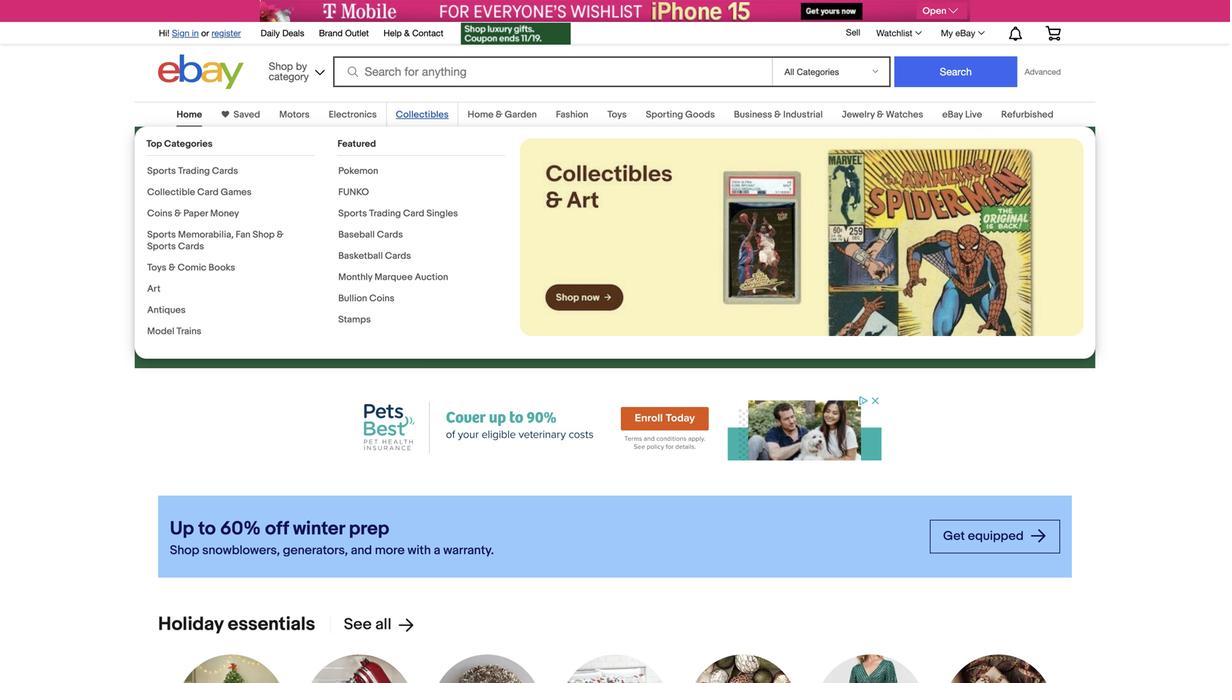 Task type: locate. For each thing, give the bounding box(es) containing it.
sports for sports trading card singles
[[338, 208, 367, 219]]

1 horizontal spatial with
[[408, 543, 431, 558]]

& down iconic
[[277, 229, 284, 241]]

0 vertical spatial off
[[158, 173, 194, 207]]

1 vertical spatial shop
[[253, 229, 275, 241]]

shop down up
[[170, 543, 199, 558]]

0 vertical spatial card
[[197, 187, 219, 198]]

holiday essentials
[[158, 613, 315, 636]]

0 vertical spatial ebay
[[956, 28, 976, 38]]

deals
[[282, 28, 304, 38]]

home up categories
[[177, 109, 202, 120]]

luxury
[[200, 173, 279, 207]]

trains
[[177, 326, 201, 337]]

& right business
[[775, 109, 781, 120]]

0 vertical spatial trading
[[178, 166, 210, 177]]

fashion
[[556, 109, 589, 120]]

up to 60% off winter prep shop snowblowers, generators, and more with a warranty.
[[170, 518, 494, 558]]

none submit inside shop by category banner
[[895, 56, 1018, 87]]

basketball
[[338, 250, 383, 262]]

Search for anything text field
[[335, 58, 769, 86]]

0 vertical spatial advertisement region
[[260, 0, 970, 22]]

coins down monthly marquee auction link
[[369, 293, 395, 304]]

trading for card
[[369, 208, 401, 219]]

trading inside top categories element
[[178, 166, 210, 177]]

equipped
[[968, 529, 1024, 544]]

shop
[[269, 60, 293, 72], [253, 229, 275, 241], [170, 543, 199, 558]]

featured element
[[338, 138, 505, 347]]

1 vertical spatial trading
[[369, 208, 401, 219]]

1 vertical spatial card
[[403, 208, 425, 219]]

0 horizontal spatial coins
[[147, 208, 172, 219]]

with
[[261, 138, 315, 172], [408, 543, 431, 558]]

off for luxury
[[158, 173, 194, 207]]

sports memorabilia, fan shop & sports cards link
[[147, 229, 284, 252]]

saved link
[[229, 109, 260, 120]]

comic
[[178, 262, 206, 274]]

shop by category button
[[262, 55, 328, 86]]

top
[[146, 138, 162, 150]]

toys for toys link
[[608, 109, 627, 120]]

watches
[[886, 109, 924, 120]]

2 home from the left
[[468, 109, 494, 120]]

cards up the marquee
[[385, 250, 411, 262]]

with left a at the bottom
[[408, 543, 431, 558]]

get left the
[[171, 271, 193, 287]]

marquee
[[375, 272, 413, 283]]

advertisement region
[[260, 0, 970, 22], [349, 395, 882, 461]]

or
[[201, 28, 209, 38]]

open button
[[917, 3, 968, 19]]

collectible card games link
[[147, 187, 252, 198]]

1 vertical spatial toys
[[147, 262, 167, 274]]

ebay left live
[[943, 109, 963, 120]]

off for winter
[[265, 518, 289, 541]]

0 vertical spatial coins
[[147, 208, 172, 219]]

baseball cards link
[[338, 229, 403, 241]]

1 horizontal spatial coins
[[369, 293, 395, 304]]

get for indulge with 10% off luxury finds
[[171, 271, 193, 287]]

1 horizontal spatial toys
[[608, 109, 627, 120]]

1 horizontal spatial off
[[265, 518, 289, 541]]

jewelry
[[842, 109, 875, 120]]

home for home & garden
[[468, 109, 494, 120]]

collectibles link
[[396, 109, 449, 120]]

0 vertical spatial get
[[171, 271, 193, 287]]

1 horizontal spatial card
[[403, 208, 425, 219]]

0 horizontal spatial toys
[[147, 262, 167, 274]]

2 vertical spatial shop
[[170, 543, 199, 558]]

to
[[243, 213, 255, 229], [198, 518, 216, 541]]

0 horizontal spatial get
[[171, 271, 193, 287]]

off
[[158, 173, 194, 207], [265, 518, 289, 541]]

1 vertical spatial advertisement region
[[349, 395, 882, 461]]

shop inside up to 60% off winter prep shop snowblowers, generators, and more with a warranty.
[[170, 543, 199, 558]]

1 horizontal spatial home
[[468, 109, 494, 120]]

basketball cards link
[[338, 250, 411, 262]]

& right jewelry
[[877, 109, 884, 120]]

& inside 'account' navigation
[[404, 28, 410, 38]]

0 horizontal spatial to
[[198, 518, 216, 541]]

get left equipped
[[943, 529, 965, 544]]

trading inside featured element
[[369, 208, 401, 219]]

to inside indulge with 10% off luxury finds treat yourself to iconic pieces from trusted sellers.
[[243, 213, 255, 229]]

1 vertical spatial with
[[408, 543, 431, 558]]

account navigation
[[151, 18, 1072, 47]]

None submit
[[895, 56, 1018, 87]]

shop by category
[[269, 60, 309, 82]]

up to 60% off winter prep link
[[170, 517, 918, 542]]

books
[[209, 262, 235, 274]]

hi!
[[159, 28, 170, 38]]

& left paper
[[175, 208, 181, 219]]

toys right fashion
[[608, 109, 627, 120]]

jewelry & watches
[[842, 109, 924, 120]]

card up paper
[[197, 187, 219, 198]]

sports memorabilia, fan shop & sports cards
[[147, 229, 284, 252]]

antiques link
[[147, 305, 186, 316]]

sports trading cards link
[[147, 166, 238, 177]]

stamps
[[338, 314, 371, 326]]

collectibles & art - shop now image
[[520, 138, 1084, 336]]

shop down iconic
[[253, 229, 275, 241]]

live
[[965, 109, 982, 120]]

model
[[147, 326, 174, 337]]

cards inside sports memorabilia, fan shop & sports cards
[[178, 241, 204, 252]]

card inside featured element
[[403, 208, 425, 219]]

shop by category banner
[[151, 18, 1072, 93]]

trusted
[[158, 229, 202, 245]]

card
[[197, 187, 219, 198], [403, 208, 425, 219]]

watchlist link
[[869, 24, 929, 42]]

0 horizontal spatial home
[[177, 109, 202, 120]]

cards up games
[[212, 166, 238, 177]]

games
[[221, 187, 252, 198]]

finds
[[285, 173, 349, 207]]

sports for sports memorabilia, fan shop & sports cards
[[147, 229, 176, 241]]

1 horizontal spatial get
[[943, 529, 965, 544]]

cards down memorabilia,
[[178, 241, 204, 252]]

singles
[[427, 208, 458, 219]]

1 vertical spatial off
[[265, 518, 289, 541]]

0 vertical spatial to
[[243, 213, 255, 229]]

get for up to 60% off winter prep
[[943, 529, 965, 544]]

card inside top categories element
[[197, 187, 219, 198]]

get the coupon image
[[461, 23, 571, 45]]

& right the help
[[404, 28, 410, 38]]

daily deals
[[261, 28, 304, 38]]

collectibles
[[396, 109, 449, 120]]

0 vertical spatial with
[[261, 138, 315, 172]]

memorabilia,
[[178, 229, 234, 241]]

paper
[[183, 208, 208, 219]]

& for comic
[[169, 262, 176, 274]]

collectible
[[147, 187, 195, 198]]

saved
[[234, 109, 260, 120]]

model trains link
[[147, 326, 201, 337]]

electronics
[[329, 109, 377, 120]]

featured
[[338, 138, 376, 150]]

brand
[[319, 28, 343, 38]]

1 vertical spatial to
[[198, 518, 216, 541]]

1 vertical spatial coins
[[369, 293, 395, 304]]

coins down collectible
[[147, 208, 172, 219]]

open
[[923, 5, 947, 17]]

brand outlet
[[319, 28, 369, 38]]

toys inside top categories element
[[147, 262, 167, 274]]

watchlist
[[877, 28, 913, 38]]

shop left "by"
[[269, 60, 293, 72]]

toys up "art"
[[147, 262, 167, 274]]

& left the garden
[[496, 109, 503, 120]]

trading for cards
[[178, 166, 210, 177]]

with down motors
[[261, 138, 315, 172]]

1 horizontal spatial trading
[[369, 208, 401, 219]]

coupon
[[218, 271, 262, 287]]

cards down sports trading card singles link in the left of the page
[[377, 229, 403, 241]]

1 horizontal spatial to
[[243, 213, 255, 229]]

trading up baseball cards 'link'
[[369, 208, 401, 219]]

1 vertical spatial ebay
[[943, 109, 963, 120]]

holiday essentials link
[[158, 613, 315, 636]]

1 vertical spatial get
[[943, 529, 965, 544]]

&
[[404, 28, 410, 38], [496, 109, 503, 120], [775, 109, 781, 120], [877, 109, 884, 120], [175, 208, 181, 219], [277, 229, 284, 241], [169, 262, 176, 274]]

shop inside sports memorabilia, fan shop & sports cards
[[253, 229, 275, 241]]

more
[[375, 543, 405, 558]]

card left singles on the top left
[[403, 208, 425, 219]]

& left comic
[[169, 262, 176, 274]]

1 home from the left
[[177, 109, 202, 120]]

0 horizontal spatial off
[[158, 173, 194, 207]]

the
[[196, 271, 215, 287]]

from
[[343, 213, 371, 229]]

basketball cards
[[338, 250, 411, 262]]

in
[[192, 28, 199, 38]]

sports inside featured element
[[338, 208, 367, 219]]

home & garden link
[[468, 109, 537, 120]]

trading up collectible card games link
[[178, 166, 210, 177]]

sporting goods
[[646, 109, 715, 120]]

funko
[[338, 187, 369, 198]]

off inside up to 60% off winter prep shop snowblowers, generators, and more with a warranty.
[[265, 518, 289, 541]]

ebay right the my
[[956, 28, 976, 38]]

0 horizontal spatial trading
[[178, 166, 210, 177]]

daily
[[261, 28, 280, 38]]

0 vertical spatial shop
[[269, 60, 293, 72]]

0 vertical spatial toys
[[608, 109, 627, 120]]

get
[[171, 271, 193, 287], [943, 529, 965, 544]]

& for industrial
[[775, 109, 781, 120]]

business
[[734, 109, 772, 120]]

to right up
[[198, 518, 216, 541]]

0 horizontal spatial with
[[261, 138, 315, 172]]

to up fan
[[243, 213, 255, 229]]

toys
[[608, 109, 627, 120], [147, 262, 167, 274]]

0 horizontal spatial card
[[197, 187, 219, 198]]

to inside up to 60% off winter prep shop snowblowers, generators, and more with a warranty.
[[198, 518, 216, 541]]

home left the garden
[[468, 109, 494, 120]]

bullion coins link
[[338, 293, 395, 304]]

off inside indulge with 10% off luxury finds treat yourself to iconic pieces from trusted sellers.
[[158, 173, 194, 207]]

& for garden
[[496, 109, 503, 120]]



Task type: describe. For each thing, give the bounding box(es) containing it.
& inside sports memorabilia, fan shop & sports cards
[[277, 229, 284, 241]]

advanced link
[[1018, 57, 1069, 86]]

top categories element
[[146, 138, 314, 347]]

& for watches
[[877, 109, 884, 120]]

your shopping cart image
[[1045, 26, 1062, 40]]

refurbished link
[[1001, 109, 1054, 120]]

funko link
[[338, 187, 369, 198]]

& for contact
[[404, 28, 410, 38]]

ebay inside 'indulge with 10% off luxury finds' main content
[[943, 109, 963, 120]]

all
[[375, 615, 392, 634]]

industrial
[[784, 109, 823, 120]]

home & garden
[[468, 109, 537, 120]]

help & contact link
[[384, 26, 444, 42]]

hi! sign in or register
[[159, 28, 241, 38]]

coins inside featured element
[[369, 293, 395, 304]]

pokemon link
[[338, 166, 378, 177]]

monthly
[[338, 272, 373, 283]]

a
[[434, 543, 441, 558]]

advertisement region inside 'indulge with 10% off luxury finds' main content
[[349, 395, 882, 461]]

fashion link
[[556, 109, 589, 120]]

and
[[351, 543, 372, 558]]

bullion
[[338, 293, 367, 304]]

sporting
[[646, 109, 683, 120]]

electronics link
[[329, 109, 377, 120]]

toys & comic books link
[[147, 262, 235, 274]]

motors
[[279, 109, 310, 120]]

ebay live
[[943, 109, 982, 120]]

register link
[[212, 28, 241, 38]]

pieces
[[298, 213, 340, 229]]

sports trading card singles link
[[338, 208, 458, 219]]

indulge with 10% off luxury finds main content
[[0, 93, 1230, 683]]

sellers.
[[205, 229, 249, 245]]

sports trading card singles
[[338, 208, 458, 219]]

motors link
[[279, 109, 310, 120]]

daily deals link
[[261, 26, 304, 42]]

coins inside top categories element
[[147, 208, 172, 219]]

get the coupon link
[[158, 263, 298, 296]]

help & contact
[[384, 28, 444, 38]]

shop inside shop by category
[[269, 60, 293, 72]]

see all
[[344, 615, 392, 634]]

& for paper
[[175, 208, 181, 219]]

sports for sports trading cards
[[147, 166, 176, 177]]

sign
[[172, 28, 190, 38]]

yourself
[[192, 213, 240, 229]]

toys & comic books
[[147, 262, 235, 274]]

category
[[269, 70, 309, 82]]

home for home
[[177, 109, 202, 120]]

sell link
[[840, 27, 867, 37]]

top categories
[[146, 138, 213, 150]]

snowblowers,
[[202, 543, 280, 558]]

ebay inside 'account' navigation
[[956, 28, 976, 38]]

with inside indulge with 10% off luxury finds treat yourself to iconic pieces from trusted sellers.
[[261, 138, 315, 172]]

toys link
[[608, 109, 627, 120]]

prep
[[349, 518, 389, 541]]

treat
[[158, 213, 189, 229]]

by
[[296, 60, 307, 72]]

iconic
[[258, 213, 295, 229]]

see
[[344, 615, 372, 634]]

get the coupon
[[171, 271, 264, 287]]

baseball cards
[[338, 229, 403, 241]]

help
[[384, 28, 402, 38]]

categories
[[164, 138, 213, 150]]

antiques
[[147, 305, 186, 316]]

advanced
[[1025, 67, 1061, 77]]

art
[[147, 283, 161, 295]]

see all link
[[330, 615, 415, 634]]

ebay live link
[[943, 109, 982, 120]]

coins & paper money link
[[147, 208, 239, 219]]

with inside up to 60% off winter prep shop snowblowers, generators, and more with a warranty.
[[408, 543, 431, 558]]

indulge with 10% off luxury finds treat yourself to iconic pieces from trusted sellers.
[[158, 138, 375, 245]]

indulge with 10% off luxury finds link
[[158, 138, 401, 207]]

10%
[[321, 138, 375, 172]]

indulge
[[158, 138, 255, 172]]

my ebay
[[941, 28, 976, 38]]

winter
[[293, 518, 345, 541]]

monthly marquee auction
[[338, 272, 448, 283]]

fan
[[236, 229, 251, 241]]

my
[[941, 28, 953, 38]]

bullion coins
[[338, 293, 395, 304]]

warranty.
[[443, 543, 494, 558]]

my ebay link
[[933, 24, 992, 42]]

auction
[[415, 272, 448, 283]]

toys for toys & comic books
[[147, 262, 167, 274]]

business & industrial
[[734, 109, 823, 120]]

monthly marquee auction link
[[338, 272, 448, 283]]

contact
[[412, 28, 444, 38]]

sign in link
[[172, 28, 199, 38]]

brand outlet link
[[319, 26, 369, 42]]

register
[[212, 28, 241, 38]]

generators,
[[283, 543, 348, 558]]

holiday
[[158, 613, 224, 636]]

coins & paper money
[[147, 208, 239, 219]]

baseball
[[338, 229, 375, 241]]

goods
[[685, 109, 715, 120]]

art link
[[147, 283, 161, 295]]

sell
[[846, 27, 861, 37]]



Task type: vqa. For each thing, say whether or not it's contained in the screenshot.
Free inside the "$6.49 to $16.49 Free shipping"
no



